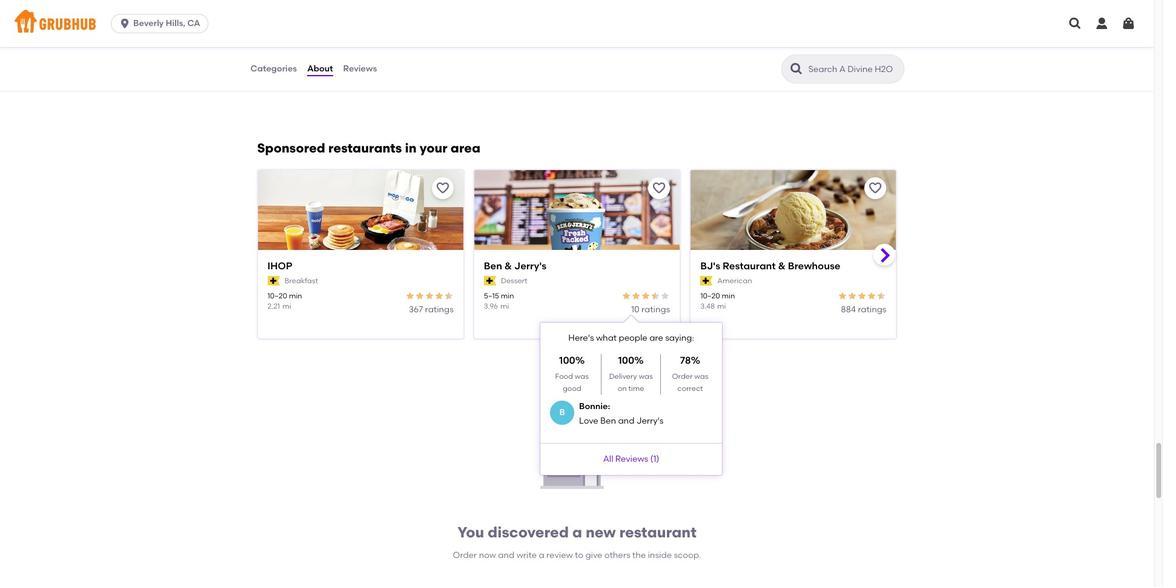Task type: describe. For each thing, give the bounding box(es) containing it.
subscription pass image for ihop
[[268, 277, 280, 286]]

good
[[563, 385, 582, 393]]

)
[[657, 455, 660, 465]]

0 horizontal spatial and
[[498, 551, 515, 561]]

people
[[619, 333, 648, 343]]

svg image
[[1069, 16, 1083, 31]]

10–20 min 3.48 mi
[[701, 292, 735, 311]]

3.48
[[701, 303, 715, 311]]

1 horizontal spatial svg image
[[1095, 16, 1110, 31]]

order inside the 78 order was correct
[[672, 372, 693, 381]]

10–20 for bj's restaurant & brewhouse
[[701, 292, 720, 301]]

you discovered a new restaurant
[[458, 524, 697, 542]]

what
[[596, 333, 617, 343]]

bj's restaurant & brewhouse link
[[701, 260, 887, 274]]

884 ratings
[[841, 305, 887, 315]]

2 & from the left
[[778, 261, 786, 272]]

hills,
[[166, 18, 185, 28]]

ben inside 'bonnie love ben and jerry's'
[[601, 416, 616, 426]]

grubhub image
[[537, 414, 617, 494]]

dessert
[[501, 277, 528, 285]]

367 ratings
[[409, 305, 454, 315]]

mi for ihop
[[283, 303, 291, 311]]

give
[[586, 551, 603, 561]]

1 save this restaurant image from the left
[[436, 181, 450, 196]]

bonnie love ben and jerry's
[[579, 402, 664, 426]]

sponsored
[[257, 141, 325, 156]]

2.21
[[268, 303, 280, 311]]

about
[[307, 64, 333, 74]]

ratings for bj's
[[858, 305, 887, 315]]

bonnie
[[579, 402, 608, 412]]

correct
[[678, 385, 703, 393]]

you
[[458, 524, 484, 542]]

save this restaurant button for bj's
[[865, 178, 887, 199]]

ratings for ben
[[642, 305, 670, 315]]

delivery
[[609, 372, 637, 381]]

on
[[618, 385, 627, 393]]

1
[[654, 455, 657, 465]]

order now and write a review to give others the inside scoop.
[[453, 551, 701, 561]]

mi for bj's restaurant & brewhouse
[[718, 303, 726, 311]]

ihop
[[268, 261, 292, 272]]

100 for 100 food was good
[[559, 355, 576, 367]]

min for ihop
[[289, 292, 302, 301]]

brewhouse
[[788, 261, 841, 272]]

here's what people are saying:
[[569, 333, 694, 343]]

american
[[718, 277, 752, 285]]

10–20 min 2.21 mi
[[268, 292, 302, 311]]

Search A Divine H2O search field
[[808, 64, 900, 75]]

1 & from the left
[[505, 261, 512, 272]]

tooltip containing 100
[[541, 316, 723, 476]]

love
[[579, 416, 599, 426]]

time
[[629, 385, 645, 393]]

beverly hills, ca
[[133, 18, 200, 28]]

ben & jerry's
[[484, 261, 547, 272]]

restaurant
[[620, 524, 697, 542]]

save this restaurant button for ben
[[649, 178, 670, 199]]

save this restaurant image for ben
[[652, 181, 667, 196]]

inside
[[648, 551, 672, 561]]

categories
[[251, 64, 297, 74]]

save this restaurant image for bj's
[[869, 181, 883, 196]]

others
[[605, 551, 631, 561]]

100 food was good
[[556, 355, 589, 393]]

10 ratings
[[631, 305, 670, 315]]

are
[[650, 333, 664, 343]]

2 horizontal spatial svg image
[[1122, 16, 1136, 31]]



Task type: locate. For each thing, give the bounding box(es) containing it.
reviews inside button
[[343, 64, 377, 74]]

1 vertical spatial and
[[498, 551, 515, 561]]

reviews left (
[[616, 455, 649, 465]]

3 was from the left
[[695, 372, 709, 381]]

1 horizontal spatial mi
[[501, 303, 509, 311]]

order
[[672, 372, 693, 381], [453, 551, 477, 561]]

1 vertical spatial order
[[453, 551, 477, 561]]

2 horizontal spatial mi
[[718, 303, 726, 311]]

reviews right about
[[343, 64, 377, 74]]

a
[[573, 524, 582, 542], [539, 551, 545, 561]]

discovered
[[488, 524, 569, 542]]

3.96
[[484, 303, 498, 311]]

reviews inside tooltip
[[616, 455, 649, 465]]

min down american
[[722, 292, 735, 301]]

1 horizontal spatial save this restaurant button
[[649, 178, 670, 199]]

2 was from the left
[[639, 372, 653, 381]]

1 ratings from the left
[[425, 305, 454, 315]]

mi inside "10–20 min 3.48 mi"
[[718, 303, 726, 311]]

2 min from the left
[[501, 292, 514, 301]]

the
[[633, 551, 646, 561]]

min for ben & jerry's
[[501, 292, 514, 301]]

1 horizontal spatial ben
[[601, 416, 616, 426]]

10–20 inside "10–20 min 3.48 mi"
[[701, 292, 720, 301]]

1 min from the left
[[289, 292, 302, 301]]

min inside 10–20 min 2.21 mi
[[289, 292, 302, 301]]

1 horizontal spatial jerry's
[[637, 416, 664, 426]]

subscription pass image for ben & jerry's
[[484, 277, 496, 286]]

78 order was correct
[[672, 355, 709, 393]]

save this restaurant button
[[432, 178, 454, 199], [649, 178, 670, 199], [865, 178, 887, 199]]

3 mi from the left
[[718, 303, 726, 311]]

1 horizontal spatial and
[[618, 416, 635, 426]]

2 subscription pass image from the left
[[484, 277, 496, 286]]

and right now
[[498, 551, 515, 561]]

2 horizontal spatial save this restaurant button
[[865, 178, 887, 199]]

& left brewhouse
[[778, 261, 786, 272]]

884
[[841, 305, 856, 315]]

ben
[[484, 261, 502, 272], [601, 416, 616, 426]]

0 horizontal spatial subscription pass image
[[268, 277, 280, 286]]

was for 100 food was good
[[575, 372, 589, 381]]

area
[[451, 141, 481, 156]]

(
[[651, 455, 654, 465]]

100 for 100 delivery was on time
[[618, 355, 635, 367]]

10–20 for ihop
[[268, 292, 287, 301]]

was up 'time'
[[639, 372, 653, 381]]

0 horizontal spatial mi
[[283, 303, 291, 311]]

subscription pass image up 5–15
[[484, 277, 496, 286]]

saying:
[[666, 333, 694, 343]]

min
[[289, 292, 302, 301], [501, 292, 514, 301], [722, 292, 735, 301]]

ratings right 367
[[425, 305, 454, 315]]

in
[[405, 141, 417, 156]]

order left now
[[453, 551, 477, 561]]

3 save this restaurant button from the left
[[865, 178, 887, 199]]

367
[[409, 305, 423, 315]]

100 inside '100 food was good'
[[559, 355, 576, 367]]

5–15 min 3.96 mi
[[484, 292, 514, 311]]

mi inside 5–15 min 3.96 mi
[[501, 303, 509, 311]]

a right write
[[539, 551, 545, 561]]

your
[[420, 141, 448, 156]]

min right 5–15
[[501, 292, 514, 301]]

bj's restaurant & brewhouse logo image
[[691, 170, 897, 272]]

all reviews ( 1 )
[[603, 455, 660, 465]]

1 horizontal spatial reviews
[[616, 455, 649, 465]]

ben & jerry's logo image
[[474, 170, 680, 272]]

1 horizontal spatial was
[[639, 372, 653, 381]]

now
[[479, 551, 496, 561]]

0 horizontal spatial 10–20
[[268, 292, 287, 301]]

beverly
[[133, 18, 164, 28]]

and
[[618, 416, 635, 426], [498, 551, 515, 561]]

categories button
[[250, 47, 298, 91]]

min inside "10–20 min 3.48 mi"
[[722, 292, 735, 301]]

review
[[547, 551, 573, 561]]

10
[[631, 305, 640, 315]]

jerry's up dessert
[[515, 261, 547, 272]]

0 horizontal spatial jerry's
[[515, 261, 547, 272]]

ben & jerry's link
[[484, 260, 670, 274]]

2 horizontal spatial was
[[695, 372, 709, 381]]

0 horizontal spatial svg image
[[119, 18, 131, 30]]

tooltip
[[541, 316, 723, 476]]

breakfast
[[285, 277, 318, 285]]

food
[[556, 372, 573, 381]]

jerry's inside ben & jerry's link
[[515, 261, 547, 272]]

0 vertical spatial ben
[[484, 261, 502, 272]]

and down the on
[[618, 416, 635, 426]]

78
[[680, 355, 691, 367]]

svg image inside "beverly hills, ca" button
[[119, 18, 131, 30]]

min down breakfast
[[289, 292, 302, 301]]

restaurants
[[329, 141, 402, 156]]

1 vertical spatial ben
[[601, 416, 616, 426]]

1 horizontal spatial a
[[573, 524, 582, 542]]

0 horizontal spatial was
[[575, 372, 589, 381]]

was for 100 delivery was on time
[[639, 372, 653, 381]]

0 horizontal spatial ben
[[484, 261, 502, 272]]

1 horizontal spatial save this restaurant image
[[652, 181, 667, 196]]

2 ratings from the left
[[642, 305, 670, 315]]

b
[[560, 408, 565, 418]]

1 mi from the left
[[283, 303, 291, 311]]

save this restaurant image
[[436, 181, 450, 196], [652, 181, 667, 196], [869, 181, 883, 196]]

2 10–20 from the left
[[701, 292, 720, 301]]

&
[[505, 261, 512, 272], [778, 261, 786, 272]]

was for 78 order was correct
[[695, 372, 709, 381]]

beverly hills, ca button
[[111, 14, 213, 33]]

3 min from the left
[[722, 292, 735, 301]]

restaurant
[[723, 261, 776, 272]]

1 was from the left
[[575, 372, 589, 381]]

scoop.
[[674, 551, 701, 561]]

2 save this restaurant image from the left
[[652, 181, 667, 196]]

1 horizontal spatial &
[[778, 261, 786, 272]]

1 vertical spatial a
[[539, 551, 545, 561]]

0 horizontal spatial &
[[505, 261, 512, 272]]

all
[[603, 455, 614, 465]]

0 horizontal spatial save this restaurant button
[[432, 178, 454, 199]]

mi
[[283, 303, 291, 311], [501, 303, 509, 311], [718, 303, 726, 311]]

ben up dessert
[[484, 261, 502, 272]]

was
[[575, 372, 589, 381], [639, 372, 653, 381], [695, 372, 709, 381]]

was up correct
[[695, 372, 709, 381]]

ihop logo image
[[258, 170, 464, 272]]

ben right love
[[601, 416, 616, 426]]

3 ratings from the left
[[858, 305, 887, 315]]

bj's
[[701, 261, 721, 272]]

10–20 up 2.21
[[268, 292, 287, 301]]

1 vertical spatial jerry's
[[637, 416, 664, 426]]

5–15
[[484, 292, 499, 301]]

2 horizontal spatial min
[[722, 292, 735, 301]]

write
[[517, 551, 537, 561]]

1 horizontal spatial min
[[501, 292, 514, 301]]

0 horizontal spatial order
[[453, 551, 477, 561]]

ihop link
[[268, 260, 454, 274]]

was up good at the left bottom of page
[[575, 372, 589, 381]]

1 10–20 from the left
[[268, 292, 287, 301]]

to
[[575, 551, 584, 561]]

new
[[586, 524, 616, 542]]

ratings right the 884 at the bottom of the page
[[858, 305, 887, 315]]

1 subscription pass image from the left
[[268, 277, 280, 286]]

was inside the 78 order was correct
[[695, 372, 709, 381]]

3 save this restaurant image from the left
[[869, 181, 883, 196]]

about button
[[307, 47, 334, 91]]

min for bj's restaurant & brewhouse
[[722, 292, 735, 301]]

1 100 from the left
[[559, 355, 576, 367]]

100 up food
[[559, 355, 576, 367]]

mi right 3.96
[[501, 303, 509, 311]]

0 horizontal spatial save this restaurant image
[[436, 181, 450, 196]]

subscription pass image
[[701, 277, 713, 286]]

1 horizontal spatial 100
[[618, 355, 635, 367]]

reviews
[[343, 64, 377, 74], [616, 455, 649, 465]]

10–20
[[268, 292, 287, 301], [701, 292, 720, 301]]

ratings right 10 in the right bottom of the page
[[642, 305, 670, 315]]

2 horizontal spatial ratings
[[858, 305, 887, 315]]

ratings
[[425, 305, 454, 315], [642, 305, 670, 315], [858, 305, 887, 315]]

0 horizontal spatial 100
[[559, 355, 576, 367]]

1 vertical spatial reviews
[[616, 455, 649, 465]]

svg image
[[1095, 16, 1110, 31], [1122, 16, 1136, 31], [119, 18, 131, 30]]

0 horizontal spatial ratings
[[425, 305, 454, 315]]

1 horizontal spatial subscription pass image
[[484, 277, 496, 286]]

0 horizontal spatial a
[[539, 551, 545, 561]]

2 100 from the left
[[618, 355, 635, 367]]

mi for ben & jerry's
[[501, 303, 509, 311]]

was inside '100 food was good'
[[575, 372, 589, 381]]

search icon image
[[789, 62, 804, 76]]

100 delivery was on time
[[609, 355, 653, 393]]

sponsored restaurants in your area
[[257, 141, 481, 156]]

0 vertical spatial a
[[573, 524, 582, 542]]

1 save this restaurant button from the left
[[432, 178, 454, 199]]

& up dessert
[[505, 261, 512, 272]]

and inside 'bonnie love ben and jerry's'
[[618, 416, 635, 426]]

was inside "100 delivery was on time"
[[639, 372, 653, 381]]

main navigation navigation
[[0, 0, 1155, 47]]

0 vertical spatial jerry's
[[515, 261, 547, 272]]

2 horizontal spatial save this restaurant image
[[869, 181, 883, 196]]

subscription pass image
[[268, 277, 280, 286], [484, 277, 496, 286]]

0 vertical spatial reviews
[[343, 64, 377, 74]]

10–20 inside 10–20 min 2.21 mi
[[268, 292, 287, 301]]

star icon image
[[405, 292, 415, 301], [415, 292, 425, 301], [425, 292, 434, 301], [434, 292, 444, 301], [444, 292, 454, 301], [444, 292, 454, 301], [622, 292, 632, 301], [632, 292, 641, 301], [641, 292, 651, 301], [651, 292, 661, 301], [651, 292, 661, 301], [661, 292, 670, 301], [838, 292, 848, 301], [848, 292, 858, 301], [858, 292, 868, 301], [868, 292, 877, 301], [877, 292, 887, 301], [877, 292, 887, 301]]

1 horizontal spatial 10–20
[[701, 292, 720, 301]]

min inside 5–15 min 3.96 mi
[[501, 292, 514, 301]]

jerry's
[[515, 261, 547, 272], [637, 416, 664, 426]]

2 mi from the left
[[501, 303, 509, 311]]

1 horizontal spatial ratings
[[642, 305, 670, 315]]

100 up delivery
[[618, 355, 635, 367]]

jerry's down 'time'
[[637, 416, 664, 426]]

mi right 2.21
[[283, 303, 291, 311]]

reviews button
[[343, 47, 378, 91]]

0 vertical spatial and
[[618, 416, 635, 426]]

0 horizontal spatial min
[[289, 292, 302, 301]]

mi inside 10–20 min 2.21 mi
[[283, 303, 291, 311]]

ca
[[187, 18, 200, 28]]

a up the order now and write a review to give others the inside scoop.
[[573, 524, 582, 542]]

subscription pass image down the ihop at the left of page
[[268, 277, 280, 286]]

0 vertical spatial order
[[672, 372, 693, 381]]

0 horizontal spatial reviews
[[343, 64, 377, 74]]

2 save this restaurant button from the left
[[649, 178, 670, 199]]

100
[[559, 355, 576, 367], [618, 355, 635, 367]]

10–20 up 3.48
[[701, 292, 720, 301]]

bj's restaurant & brewhouse
[[701, 261, 841, 272]]

100 inside "100 delivery was on time"
[[618, 355, 635, 367]]

1 horizontal spatial order
[[672, 372, 693, 381]]

jerry's inside 'bonnie love ben and jerry's'
[[637, 416, 664, 426]]

order up correct
[[672, 372, 693, 381]]

here's
[[569, 333, 594, 343]]

mi right 3.48
[[718, 303, 726, 311]]



Task type: vqa. For each thing, say whether or not it's contained in the screenshot.
button
no



